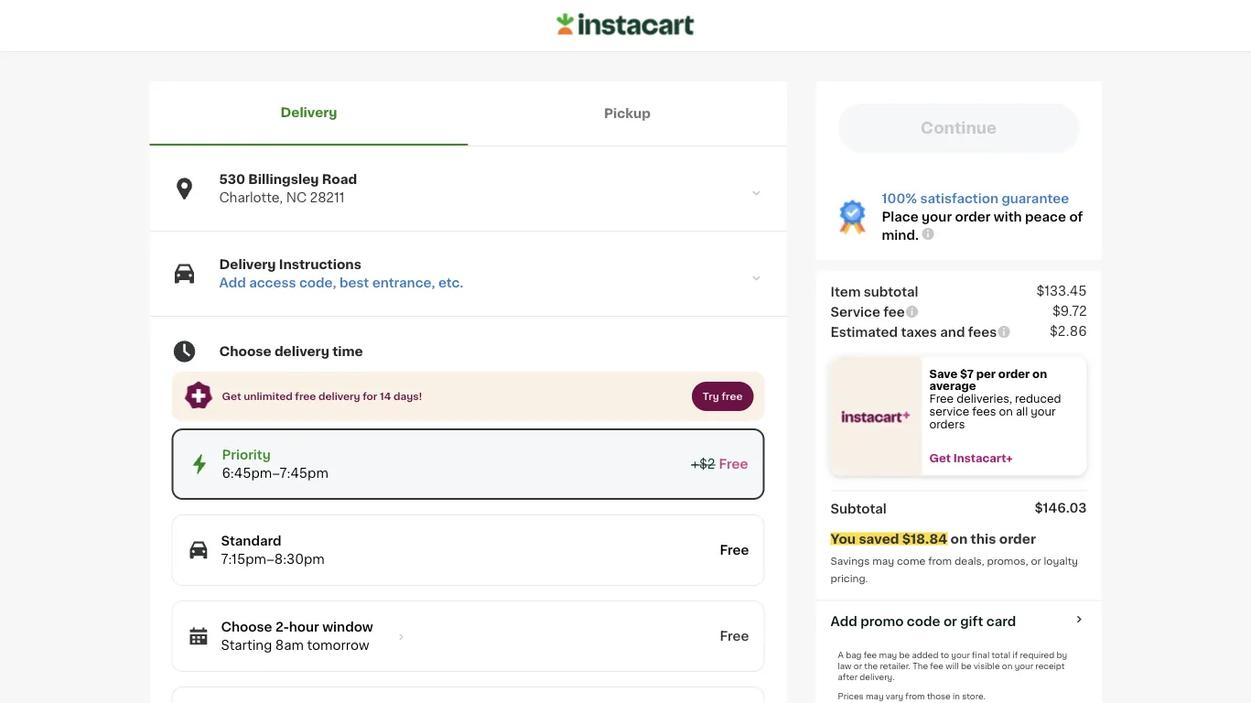 Task type: locate. For each thing, give the bounding box(es) containing it.
free right the try
[[722, 392, 743, 402]]

or left loyalty
[[1031, 556, 1042, 566]]

satisfaction
[[921, 192, 999, 205]]

standard
[[221, 535, 282, 548]]

delivery up billingsley
[[281, 106, 337, 119]]

may inside a bag fee may be added to your final total if required by law or the retailer. the fee will be visible on your receipt after delivery.
[[880, 651, 898, 659]]

1 vertical spatial delivery
[[219, 258, 276, 271]]

delivery address image
[[749, 185, 765, 201]]

a bag fee may be added to your final total if required by law or the retailer. the fee will be visible on your receipt after delivery.
[[838, 651, 1068, 681]]

0 horizontal spatial add
[[219, 277, 246, 289]]

0 horizontal spatial get
[[222, 392, 241, 402]]

1 horizontal spatial delivery
[[281, 106, 337, 119]]

service
[[831, 305, 881, 318]]

may down delivery. at the bottom right of the page
[[866, 692, 884, 701]]

on left this
[[951, 533, 968, 545]]

2 vertical spatial order
[[1000, 533, 1037, 545]]

1 vertical spatial be
[[962, 662, 972, 670]]

fee
[[884, 305, 905, 318], [864, 651, 878, 659], [931, 662, 944, 670]]

come
[[897, 556, 926, 566]]

delivery inside delivery instructions add access code, best entrance, etc.
[[219, 258, 276, 271]]

2-
[[276, 621, 289, 634]]

0 horizontal spatial or
[[854, 662, 863, 670]]

fee down subtotal
[[884, 305, 905, 318]]

order up the promos,
[[1000, 533, 1037, 545]]

1 vertical spatial choose
[[221, 621, 272, 634]]

may for vary
[[866, 692, 884, 701]]

your inside place your order with peace of mind.
[[922, 211, 952, 223]]

average
[[930, 381, 977, 392]]

1 vertical spatial from
[[906, 692, 925, 701]]

added
[[912, 651, 939, 659]]

from inside the savings may come from deals, promos, or loyalty pricing.
[[929, 556, 953, 566]]

choose 2-hour window starting 8am tomorrow
[[221, 621, 373, 652]]

charlotte,
[[219, 191, 283, 204]]

$9.72
[[1053, 305, 1087, 317]]

1 horizontal spatial be
[[962, 662, 972, 670]]

receipt
[[1036, 662, 1065, 670]]

tomorrow
[[307, 639, 369, 652]]

0 vertical spatial get
[[222, 392, 241, 402]]

and
[[941, 326, 966, 338]]

add left access
[[219, 277, 246, 289]]

free right unlimited
[[295, 392, 316, 402]]

on inside a bag fee may be added to your final total if required by law or the retailer. the fee will be visible on your receipt after delivery.
[[1003, 662, 1013, 670]]

0 horizontal spatial fee
[[864, 651, 878, 659]]

free
[[295, 392, 316, 402], [722, 392, 743, 402]]

1 vertical spatial or
[[944, 615, 958, 628]]

code
[[907, 615, 941, 628]]

be up 'retailer.'
[[900, 651, 910, 659]]

or
[[1031, 556, 1042, 566], [944, 615, 958, 628], [854, 662, 863, 670]]

more info about 100% satisfaction guarantee image
[[921, 227, 936, 241]]

add up a
[[831, 615, 858, 628]]

100%
[[882, 192, 918, 205]]

fees inside 'save $7 per order on average free deliveries, reduced service fees on all your orders'
[[973, 406, 997, 417]]

order down 100% satisfaction guarantee
[[956, 211, 991, 223]]

taxes
[[902, 326, 938, 338]]

time
[[333, 345, 363, 358]]

delivery up access
[[219, 258, 276, 271]]

choose up starting
[[221, 621, 272, 634]]

your down "if"
[[1015, 662, 1034, 670]]

1 horizontal spatial from
[[929, 556, 953, 566]]

0 vertical spatial from
[[929, 556, 953, 566]]

from
[[929, 556, 953, 566], [906, 692, 925, 701]]

add promo code or gift card button
[[831, 612, 1017, 631]]

access
[[249, 277, 296, 289]]

delivery inside announcement region
[[319, 392, 360, 402]]

2 free from the left
[[722, 392, 743, 402]]

1 vertical spatial delivery
[[319, 392, 360, 402]]

delivery for delivery
[[281, 106, 337, 119]]

or left gift
[[944, 615, 958, 628]]

0 vertical spatial choose
[[219, 345, 272, 358]]

may up 'retailer.'
[[880, 651, 898, 659]]

0 horizontal spatial delivery
[[219, 258, 276, 271]]

from down you saved $18.84 on this order
[[929, 556, 953, 566]]

with
[[994, 211, 1023, 223]]

2 horizontal spatial fee
[[931, 662, 944, 670]]

choose inside choose 2-hour window starting 8am tomorrow
[[221, 621, 272, 634]]

guarantee
[[1002, 192, 1070, 205]]

fee up the
[[864, 651, 878, 659]]

0 vertical spatial add
[[219, 277, 246, 289]]

on up reduced
[[1033, 368, 1048, 379]]

gift
[[961, 615, 984, 628]]

to
[[941, 651, 950, 659]]

saved
[[859, 533, 900, 545]]

1 vertical spatial may
[[880, 651, 898, 659]]

delivery left "time"
[[275, 345, 330, 358]]

0 horizontal spatial free
[[295, 392, 316, 402]]

choose for choose delivery time
[[219, 345, 272, 358]]

order inside 'save $7 per order on average free deliveries, reduced service fees on all your orders'
[[999, 368, 1030, 379]]

savings may come from deals, promos, or loyalty pricing.
[[831, 556, 1081, 583]]

get
[[222, 392, 241, 402], [930, 453, 951, 464]]

from for those
[[906, 692, 925, 701]]

home image
[[557, 11, 695, 38]]

or down bag
[[854, 662, 863, 670]]

by
[[1057, 651, 1068, 659]]

total
[[992, 651, 1011, 659]]

get for get instacart+
[[930, 453, 951, 464]]

instructions
[[279, 258, 362, 271]]

on down the total
[[1003, 662, 1013, 670]]

service
[[930, 406, 970, 417]]

you
[[831, 533, 856, 545]]

free
[[930, 394, 954, 404], [719, 458, 749, 471], [720, 544, 750, 557], [720, 630, 750, 643]]

8am
[[276, 639, 304, 652]]

order right 'per'
[[999, 368, 1030, 379]]

get down orders
[[930, 453, 951, 464]]

fees right and
[[969, 326, 997, 338]]

1 vertical spatial fees
[[973, 406, 997, 417]]

your up more info about 100% satisfaction guarantee icon
[[922, 211, 952, 223]]

peace
[[1026, 211, 1067, 223]]

0 vertical spatial delivery
[[275, 345, 330, 358]]

0 vertical spatial fees
[[969, 326, 997, 338]]

your up will
[[952, 651, 971, 659]]

code,
[[299, 277, 337, 289]]

fees down deliveries,
[[973, 406, 997, 417]]

pickup button
[[468, 82, 787, 146]]

get inside announcement region
[[222, 392, 241, 402]]

0 vertical spatial or
[[1031, 556, 1042, 566]]

delivery left "for"
[[319, 392, 360, 402]]

this
[[971, 533, 997, 545]]

free inside button
[[722, 392, 743, 402]]

may down saved
[[873, 556, 895, 566]]

loyalty
[[1044, 556, 1079, 566]]

delivery instructions image
[[749, 270, 765, 287]]

choose
[[219, 345, 272, 358], [221, 621, 272, 634]]

may
[[873, 556, 895, 566], [880, 651, 898, 659], [866, 692, 884, 701]]

0 vertical spatial delivery
[[281, 106, 337, 119]]

from right "vary"
[[906, 692, 925, 701]]

0 vertical spatial be
[[900, 651, 910, 659]]

1 free from the left
[[295, 392, 316, 402]]

be right will
[[962, 662, 972, 670]]

0 vertical spatial order
[[956, 211, 991, 223]]

delivery button
[[150, 82, 468, 146]]

2 vertical spatial may
[[866, 692, 884, 701]]

your down reduced
[[1031, 406, 1056, 417]]

choose up unlimited
[[219, 345, 272, 358]]

visible
[[974, 662, 1001, 670]]

fees
[[969, 326, 997, 338], [973, 406, 997, 417]]

1 vertical spatial get
[[930, 453, 951, 464]]

fee down 'to' in the bottom right of the page
[[931, 662, 944, 670]]

card
[[987, 615, 1017, 628]]

0 horizontal spatial from
[[906, 692, 925, 701]]

be
[[900, 651, 910, 659], [962, 662, 972, 670]]

you saved $18.84 on this order
[[831, 533, 1037, 545]]

2 vertical spatial or
[[854, 662, 863, 670]]

1 horizontal spatial add
[[831, 615, 858, 628]]

1 vertical spatial fee
[[864, 651, 878, 659]]

add
[[219, 277, 246, 289], [831, 615, 858, 628]]

item subtotal
[[831, 285, 919, 298]]

add promo code or gift card
[[831, 615, 1017, 628]]

delivery inside button
[[281, 106, 337, 119]]

retailer.
[[881, 662, 911, 670]]

prices may vary from those in store.
[[838, 692, 986, 701]]

order
[[956, 211, 991, 223], [999, 368, 1030, 379], [1000, 533, 1037, 545]]

may inside the savings may come from deals, promos, or loyalty pricing.
[[873, 556, 895, 566]]

get for get unlimited free delivery for 14 days!
[[222, 392, 241, 402]]

7:15pm–8:30pm
[[221, 553, 325, 566]]

promo
[[861, 615, 904, 628]]

1 vertical spatial order
[[999, 368, 1030, 379]]

billingsley
[[248, 173, 319, 186]]

get left unlimited
[[222, 392, 241, 402]]

2 horizontal spatial or
[[1031, 556, 1042, 566]]

get inside button
[[930, 453, 951, 464]]

1 horizontal spatial get
[[930, 453, 951, 464]]

delivery
[[281, 106, 337, 119], [219, 258, 276, 271]]

estimated
[[831, 326, 898, 338]]

1 vertical spatial add
[[831, 615, 858, 628]]

a
[[838, 651, 844, 659]]

0 vertical spatial may
[[873, 556, 895, 566]]

mind.
[[882, 229, 919, 242]]

1 horizontal spatial free
[[722, 392, 743, 402]]

delivery instructions add access code, best entrance, etc.
[[219, 258, 464, 289]]

1 horizontal spatial or
[[944, 615, 958, 628]]

savings
[[831, 556, 870, 566]]

0 vertical spatial fee
[[884, 305, 905, 318]]



Task type: describe. For each thing, give the bounding box(es) containing it.
deals,
[[955, 556, 985, 566]]

subtotal
[[831, 502, 887, 515]]

pickup
[[604, 107, 651, 120]]

free inside 'save $7 per order on average free deliveries, reduced service fees on all your orders'
[[930, 394, 954, 404]]

service fee
[[831, 305, 905, 318]]

delivery for delivery instructions add access code, best entrance, etc.
[[219, 258, 276, 271]]

delivery.
[[860, 673, 895, 681]]

add inside button
[[831, 615, 858, 628]]

all
[[1016, 406, 1029, 417]]

may for come
[[873, 556, 895, 566]]

from for deals,
[[929, 556, 953, 566]]

in
[[953, 692, 961, 701]]

per
[[977, 368, 996, 379]]

law
[[838, 662, 852, 670]]

store.
[[963, 692, 986, 701]]

$7
[[961, 368, 974, 379]]

road
[[322, 173, 357, 186]]

starting
[[221, 639, 272, 652]]

standard 7:15pm–8:30pm
[[221, 535, 325, 566]]

28211
[[310, 191, 345, 204]]

orders
[[930, 419, 966, 430]]

instacart+
[[954, 453, 1013, 464]]

those
[[928, 692, 951, 701]]

priority
[[222, 449, 271, 462]]

priority 6:45pm–7:45pm
[[222, 449, 329, 480]]

estimated taxes and fees
[[831, 326, 997, 338]]

reduced
[[1016, 394, 1062, 404]]

$133.45
[[1037, 284, 1087, 297]]

+$2 free
[[692, 458, 749, 471]]

try
[[703, 392, 720, 402]]

vary
[[886, 692, 904, 701]]

the
[[865, 662, 878, 670]]

bag
[[846, 651, 862, 659]]

pricing.
[[831, 573, 869, 583]]

hour
[[289, 621, 319, 634]]

get unlimited free delivery for 14 days!
[[222, 392, 423, 402]]

add inside delivery instructions add access code, best entrance, etc.
[[219, 277, 246, 289]]

try free
[[703, 392, 743, 402]]

14
[[380, 392, 391, 402]]

etc.
[[439, 277, 464, 289]]

if
[[1013, 651, 1019, 659]]

entrance,
[[372, 277, 435, 289]]

after
[[838, 673, 858, 681]]

2 vertical spatial fee
[[931, 662, 944, 670]]

for
[[363, 392, 378, 402]]

6:45pm–7:45pm
[[222, 467, 329, 480]]

nc
[[286, 191, 307, 204]]

best
[[340, 277, 369, 289]]

days!
[[394, 392, 423, 402]]

try free button
[[692, 382, 754, 411]]

save
[[930, 368, 958, 379]]

the
[[913, 662, 929, 670]]

final
[[973, 651, 990, 659]]

$2.86
[[1050, 325, 1087, 337]]

window
[[323, 621, 373, 634]]

deliveries,
[[957, 394, 1013, 404]]

get instacart+
[[930, 453, 1013, 464]]

will
[[946, 662, 959, 670]]

save $7 per order on average free deliveries, reduced service fees on all your orders
[[930, 368, 1065, 430]]

$18.84
[[903, 533, 948, 545]]

or inside button
[[944, 615, 958, 628]]

order inside place your order with peace of mind.
[[956, 211, 991, 223]]

place your order with peace of mind.
[[882, 211, 1084, 242]]

530 billingsley road charlotte, nc 28211
[[219, 173, 357, 204]]

or inside a bag fee may be added to your final total if required by law or the retailer. the fee will be visible on your receipt after delivery.
[[854, 662, 863, 670]]

on left "all"
[[1000, 406, 1014, 417]]

of
[[1070, 211, 1084, 223]]

unlimited
[[244, 392, 293, 402]]

$146.03
[[1035, 501, 1087, 514]]

item
[[831, 285, 861, 298]]

promos,
[[988, 556, 1029, 566]]

1 horizontal spatial fee
[[884, 305, 905, 318]]

0 horizontal spatial be
[[900, 651, 910, 659]]

required
[[1021, 651, 1055, 659]]

your inside 'save $7 per order on average free deliveries, reduced service fees on all your orders'
[[1031, 406, 1056, 417]]

100% satisfaction guarantee
[[882, 192, 1070, 205]]

choose for choose 2-hour window starting 8am tomorrow
[[221, 621, 272, 634]]

prices
[[838, 692, 864, 701]]

or inside the savings may come from deals, promos, or loyalty pricing.
[[1031, 556, 1042, 566]]

announcement region
[[172, 372, 765, 421]]

530
[[219, 173, 245, 186]]

choose delivery time
[[219, 345, 363, 358]]



Task type: vqa. For each thing, say whether or not it's contained in the screenshot.
topmost MAY
yes



